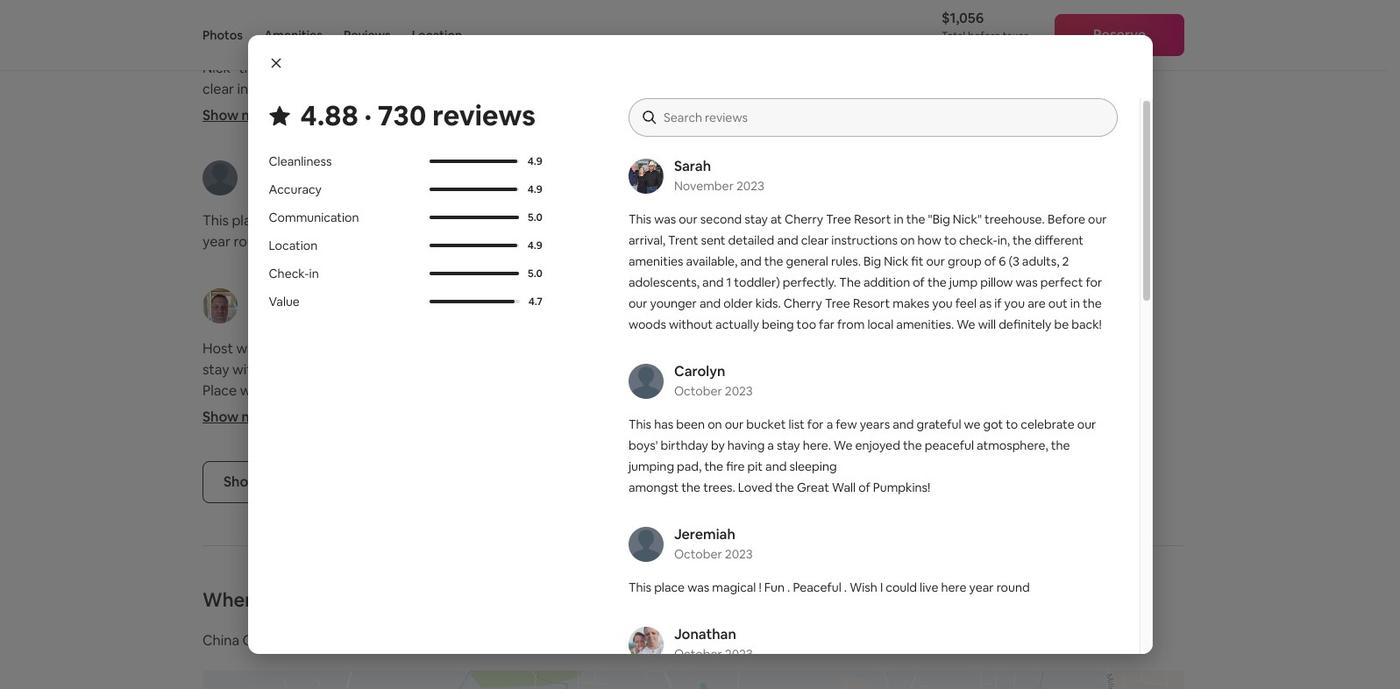Task type: vqa. For each thing, say whether or not it's contained in the screenshot.
guests
no



Task type: locate. For each thing, give the bounding box(es) containing it.
back.
[[880, 444, 915, 463]]

rules. right '4.88'
[[368, 100, 402, 119]]

jeremiah image
[[203, 160, 238, 195], [203, 160, 238, 195], [629, 527, 664, 562], [629, 527, 664, 562]]

1 horizontal spatial magical
[[712, 580, 756, 595]]

carolyn image
[[629, 364, 664, 399], [629, 364, 664, 399]]

carolyn image
[[701, 0, 736, 22], [701, 0, 736, 22]]

fire left the when
[[726, 459, 745, 474]]

younger inside 4.88 · 730 reviews dialog
[[650, 295, 697, 311]]

makes inside 4.88 · 730 reviews dialog
[[893, 295, 930, 311]]

more left all.
[[242, 407, 276, 426]]

total
[[942, 29, 966, 43]]

here. inside the this has been on our bucket list for a few years and grateful we got to celebrate our boys' birthday by having a stay here. we enjoyed the peaceful atmosphere, the jumping pad, the fire pit and sleeping amongst the trees.  loved the great wall of pumpkins!
[[1054, 58, 1086, 77]]

go
[[802, 486, 819, 505]]

on inside the this has been on our bucket list for a few years and grateful we got to celebrate our boys' birthday by having a stay here. we enjoyed the peaceful atmosphere, the jumping pad, the fire pit and sleeping amongst the trees.  loved the great wall of pumpkins!
[[791, 37, 808, 56]]

bucket up the when
[[746, 417, 786, 432]]

having inside this has been on our bucket list for a few years and grateful we got to celebrate our boys' birthday by having a stay here.  we enjoyed the peaceful atmosphere, the jumping pad, the fire pit and sleeping amongst the trees.  loved the great wall of pumpkins!
[[728, 438, 765, 453]]

wanted
[[733, 486, 781, 505]]

without down the cleanliness
[[249, 185, 299, 203]]

0 vertical spatial fun
[[358, 211, 381, 229]]

by
[[949, 58, 965, 77], [711, 438, 725, 453]]

jumping down taxes
[[974, 79, 1026, 98]]

trent down "sarah november 2023"
[[668, 232, 698, 248]]

and
[[1002, 37, 1027, 56], [552, 58, 576, 77], [265, 100, 289, 119], [746, 100, 770, 119], [344, 122, 368, 140], [487, 143, 511, 161], [777, 232, 799, 248], [740, 253, 762, 269], [702, 274, 724, 290], [700, 295, 721, 311], [1070, 381, 1094, 399], [830, 402, 854, 421], [893, 417, 914, 432], [1015, 423, 1040, 442], [1062, 444, 1086, 463], [766, 459, 787, 474], [891, 465, 916, 484], [1050, 465, 1075, 484]]

addition inside 4.88 · 730 reviews dialog
[[864, 274, 910, 290]]

they up booking
[[701, 486, 730, 505]]

·
[[364, 97, 372, 133]]

5.0 out of 5.0 image
[[430, 216, 519, 219], [430, 216, 519, 219], [430, 272, 519, 275], [430, 272, 519, 275]]

pad, for this has been on our bucket list for a few years and grateful we got to celebrate our boys' birthday by having a stay here. we enjoyed the peaceful atmosphere, the jumping pad, the fire pit and sleeping
[[1029, 79, 1057, 98]]

0 vertical spatial list
[[884, 37, 902, 56]]

in, down adventure!!
[[998, 232, 1010, 248]]

jumping
[[974, 79, 1026, 98], [629, 459, 674, 474]]

november up amenities
[[248, 6, 308, 22]]

we inside this has been on our bucket list for a few years and grateful we got to celebrate our boys' birthday by having a stay here.  we enjoyed the peaceful atmosphere, the jumping pad, the fire pit and sleeping amongst the trees.  loved the great wall of pumpkins!
[[834, 438, 853, 453]]

before up do.
[[514, 339, 558, 357]]

fit down place,
[[911, 253, 924, 269]]

jump left the cleanliness
[[227, 143, 260, 161]]

detailed inside list
[[496, 58, 548, 77]]

wall
[[933, 122, 960, 140], [832, 480, 856, 495]]

general
[[317, 100, 365, 119], [786, 253, 829, 269]]

1 horizontal spatial pit
[[748, 459, 763, 474]]

to right "due"
[[822, 360, 836, 378]]

from up availability
[[837, 317, 865, 332]]

having for this has been on our bucket list for a few years and grateful we got to celebrate our boys' birthday by having a stay here.  we enjoyed the peaceful atmosphere, the jumping pad, the fire pit and sleeping
[[728, 438, 765, 453]]

accuracy
[[269, 182, 322, 197]]

1 horizontal spatial will
[[978, 317, 996, 332]]

to down october 2023
[[748, 58, 762, 77]]

1 horizontal spatial jeremiah
[[674, 525, 736, 544]]

stay down grandson
[[777, 438, 800, 453]]

pit for this has been on our bucket list for a few years and grateful we got to celebrate our boys' birthday by having a stay here.  we enjoyed the peaceful atmosphere, the jumping pad, the fire pit and sleeping
[[748, 459, 763, 474]]

this has been on our bucket list for a few years and grateful we got to celebrate our boys' birthday by having a stay here. we enjoyed the peaceful atmosphere, the jumping pad, the fire pit and sleeping amongst the trees.  loved the great wall of pumpkins!
[[701, 37, 1086, 140]]

in,
[[427, 79, 441, 98], [998, 232, 1010, 248]]

loved inside the this has been on our bucket list for a few years and grateful we got to celebrate our boys' birthday by having a stay here. we enjoyed the peaceful atmosphere, the jumping pad, the fire pit and sleeping amongst the trees.  loved the great wall of pumpkins!
[[826, 122, 865, 140]]

2 down (i
[[904, 381, 912, 399]]

toddler)
[[380, 122, 432, 140], [734, 274, 780, 290]]

adolescents, inside 4.88 · 730 reviews dialog
[[629, 274, 700, 290]]

out inside 4.88 · 730 reviews dialog
[[1048, 295, 1068, 311]]

1 vertical spatial here
[[941, 580, 967, 595]]

0 horizontal spatial the
[[500, 122, 525, 140]]

at
[[365, 37, 378, 56], [771, 211, 782, 227], [266, 423, 279, 442]]

730 right the all
[[280, 472, 304, 491]]

0 horizontal spatial if
[[443, 164, 452, 182]]

celebrate for this has been on our bucket list for a few years and grateful we got to celebrate our boys' birthday by having a stay here. we enjoyed the peaceful atmosphere, the jumping pad, the fire pit and sleeping amongst the trees.  loved the great wall of pumpkins!
[[765, 58, 827, 77]]

out
[[505, 164, 527, 182], [1048, 295, 1068, 311]]

celebrate
[[765, 58, 827, 77], [1021, 417, 1075, 432]]

2 up able
[[1062, 253, 1069, 269]]

1 vertical spatial the
[[839, 274, 861, 290]]

more
[[242, 106, 276, 124], [740, 106, 775, 124], [242, 407, 276, 426], [740, 407, 775, 426]]

stay right amenities
[[335, 37, 362, 56]]

that
[[945, 402, 972, 421]]

1 horizontal spatial makes
[[893, 295, 930, 311]]

pit inside this has been on our bucket list for a few years and grateful we got to celebrate our boys' birthday by having a stay here.  we enjoyed the peaceful atmosphere, the jumping pad, the fire pit and sleeping amongst the trees.  loved the great wall of pumpkins!
[[748, 459, 763, 474]]

list for this has been on our bucket list for a few years and grateful we got to celebrate our boys' birthday by having a stay here. we enjoyed the peaceful atmosphere, the jumping pad, the fire pit and sleeping amongst the trees.  loved the great wall of pumpkins!
[[884, 37, 902, 56]]

2 left '4.88'
[[248, 122, 256, 140]]

6 inside 4.88 · 730 reviews dialog
[[999, 253, 1006, 269]]

perfect up able
[[1041, 274, 1083, 290]]

1 4.9 from the top
[[528, 154, 543, 168]]

0 horizontal spatial here
[[560, 211, 589, 229]]

cherry left accuracy
[[203, 164, 247, 182]]

show more button down the place
[[203, 407, 291, 426]]

jonathan october 2023
[[746, 158, 825, 195], [674, 625, 753, 662]]

treehouse. right 'fun'
[[985, 211, 1045, 227]]

grove,
[[242, 631, 285, 649]]

(i
[[909, 360, 917, 378]]

i inside what an amazing stay in the treehouse! we were only able to stay one night due to availability (i waited too long to book 🙄). we were traveling with our 2 year old granddaughter and 3 year old grandson and they thought that the treehouse was the coolest thing ever! they were so sad to leave and kept asking when we were going back. we left the treehouse and traveled to great wolf lodge and stayed a  night there and they wanted to go back to the treehouse 😂 i foresee another booking in our future!
[[987, 486, 991, 505]]

0 horizontal spatial different
[[469, 79, 525, 98]]

1 vertical spatial younger
[[650, 295, 697, 311]]

1 vertical spatial fire
[[726, 459, 745, 474]]

1 horizontal spatial as
[[980, 295, 992, 311]]

fit inside 4.88 · 730 reviews dialog
[[911, 253, 924, 269]]

amenities. inside 4.88 · 730 reviews dialog
[[896, 317, 954, 332]]

0 vertical spatial fire
[[701, 100, 722, 119]]

at right family
[[771, 211, 782, 227]]

here. for this has been on our bucket list for a few years and grateful we got to celebrate our boys' birthday by having a stay here. we enjoyed the peaceful atmosphere, the jumping pad, the fire pit and sleeping amongst the trees.  loved the great wall of pumpkins!
[[1054, 58, 1086, 77]]

0 horizontal spatial from
[[441, 185, 473, 203]]

older
[[514, 143, 548, 161], [724, 295, 753, 311]]

we inside host was very proactive with messaging us days before our stay with clear instructions on what we needed to do. place was very nice, loved being up in the trees. had plenty of seating outside for everyone. no issues at all. really enjoyed our stay. looking forward to going back for another one.
[[432, 360, 451, 378]]

nick" inside 4.88 · 730 reviews dialog
[[953, 211, 982, 227]]

wish inside this place was magical ! fun . peaceful . wish i could live here year round
[[455, 211, 487, 229]]

photos
[[203, 27, 243, 43]]

different
[[469, 79, 525, 98], [1035, 232, 1084, 248]]

bucket inside this has been on our bucket list for a few years and grateful we got to celebrate our boys' birthday by having a stay here.  we enjoyed the peaceful atmosphere, the jumping pad, the fire pit and sleeping amongst the trees.  loved the great wall of pumpkins!
[[746, 417, 786, 432]]

october
[[746, 6, 794, 22], [248, 179, 296, 195], [746, 179, 794, 195], [248, 307, 296, 323], [746, 307, 794, 323], [674, 383, 722, 399], [674, 546, 722, 562], [674, 646, 722, 662]]

boys' inside the this has been on our bucket list for a few years and grateful we got to celebrate our boys' birthday by having a stay here. we enjoyed the peaceful atmosphere, the jumping pad, the fire pit and sleeping amongst the trees.  loved the great wall of pumpkins!
[[855, 58, 888, 77]]

1 vertical spatial out
[[1048, 295, 1068, 311]]

1 vertical spatial !
[[759, 580, 762, 595]]

0 vertical spatial as
[[426, 164, 440, 182]]

another inside host was very proactive with messaging us days before our stay with clear instructions on what we needed to do. place was very nice, loved being up in the trees. had plenty of seating outside for everyone. no issues at all. really enjoyed our stay. looking forward to going back for another one.
[[299, 444, 350, 463]]

to down 'fun'
[[944, 232, 957, 248]]

0 vertical spatial been
[[755, 37, 788, 56]]

jeremiah up accuracy
[[248, 158, 309, 177]]

1 horizontal spatial woods
[[629, 317, 666, 332]]

fire for this has been on our bucket list for a few years and grateful we got to celebrate our boys' birthday by having a stay here. we enjoyed the peaceful atmosphere, the jumping pad, the fire pit and sleeping
[[701, 100, 722, 119]]

if down the 4.88 · 730 reviews
[[443, 164, 452, 182]]

celebrate inside the this has been on our bucket list for a few years and grateful we got to celebrate our boys' birthday by having a stay here. we enjoyed the peaceful atmosphere, the jumping pad, the fire pit and sleeping amongst the trees.  loved the great wall of pumpkins!
[[765, 58, 827, 77]]

where
[[203, 587, 263, 612]]

nick down place,
[[884, 253, 909, 269]]

Search reviews, Press 'Enter' to search text field
[[664, 109, 1101, 126]]

reviews inside dialog
[[432, 97, 536, 133]]

grateful for this has been on our bucket list for a few years and grateful we got to celebrate our boys' birthday by having a stay here. we enjoyed the peaceful atmosphere, the jumping pad, the fire pit and sleeping amongst the trees.  loved the great wall of pumpkins!
[[1030, 37, 1081, 56]]

back down issues
[[242, 444, 274, 463]]

celebrate down october 2023
[[765, 58, 827, 77]]

back!
[[309, 206, 344, 224], [1072, 317, 1102, 332]]

before inside host was very proactive with messaging us days before our stay with clear instructions on what we needed to do. place was very nice, loved being up in the trees. had plenty of seating outside for everyone. no issues at all. really enjoyed our stay. looking forward to going back for another one.
[[514, 339, 558, 357]]

4.7 out of 5.0 image
[[430, 300, 520, 303], [430, 300, 514, 303]]

got for this has been on our bucket list for a few years and grateful we got to celebrate our boys' birthday by having a stay here. we enjoyed the peaceful atmosphere, the jumping pad, the fire pit and sleeping amongst the trees.  loved the great wall of pumpkins!
[[723, 58, 745, 77]]

1 vertical spatial few
[[836, 417, 857, 432]]

0 horizontal spatial definitely
[[226, 206, 286, 224]]

sleeping inside the this has been on our bucket list for a few years and grateful we got to celebrate our boys' birthday by having a stay here. we enjoyed the peaceful atmosphere, the jumping pad, the fire pit and sleeping amongst the trees.  loved the great wall of pumpkins!
[[773, 100, 827, 119]]

being left the up on the bottom of the page
[[371, 381, 407, 399]]

1 horizontal spatial could
[[886, 580, 917, 595]]

0 vertical spatial peaceful
[[804, 79, 861, 98]]

1 vertical spatial pit
[[748, 459, 763, 474]]

loved inside this has been on our bucket list for a few years and grateful we got to celebrate our boys' birthday by having a stay here.  we enjoyed the peaceful atmosphere, the jumping pad, the fire pit and sleeping amongst the trees.  loved the great wall of pumpkins!
[[738, 480, 773, 495]]

pad, for this has been on our bucket list for a few years and grateful we got to celebrate our boys' birthday by having a stay here.  we enjoyed the peaceful atmosphere, the jumping pad, the fire pit and sleeping
[[677, 459, 702, 474]]

4.88 · 730 reviews dialog
[[248, 35, 1153, 689]]

far
[[420, 185, 438, 203], [819, 317, 835, 332]]

proactive
[[295, 339, 357, 357]]

we inside the this has been on our bucket list for a few years and grateful we got to celebrate our boys' birthday by having a stay here. we enjoyed the peaceful atmosphere, the jumping pad, the fire pit and sleeping amongst the trees.  loved the great wall of pumpkins!
[[701, 58, 720, 77]]

0 vertical spatial perfect
[[332, 143, 380, 161]]

nick down location button
[[429, 100, 457, 119]]

with right "proactive"
[[360, 339, 388, 357]]

has for this has been on our bucket list for a few years and grateful we got to celebrate our boys' birthday by having a stay here. we enjoyed the peaceful atmosphere, the jumping pad, the fire pit and sleeping amongst the trees.  loved the great wall of pumpkins!
[[730, 37, 752, 56]]

boys' for this has been on our bucket list for a few years and grateful we got to celebrate our boys' birthday by having a stay here.  we enjoyed the peaceful atmosphere, the jumping pad, the fire pit and sleeping amongst the trees.  loved the great wall of pumpkins!
[[629, 438, 658, 453]]

4.9 for location
[[528, 239, 543, 253]]

here inside 4.88 · 730 reviews dialog
[[941, 580, 967, 595]]

i inside dialog
[[880, 580, 883, 595]]

makes up treehouse!
[[893, 295, 930, 311]]

pit for this has been on our bucket list for a few years and grateful we got to celebrate our boys' birthday by having a stay here. we enjoyed the peaceful atmosphere, the jumping pad, the fire pit and sleeping
[[725, 100, 743, 119]]

list
[[196, 0, 1192, 526]]

2023 inside william october 2023
[[299, 307, 327, 323]]

to down only
[[1024, 360, 1038, 378]]

0 horizontal spatial perfect
[[332, 143, 380, 161]]

amongst for this has been on our bucket list for a few years and grateful we got to celebrate our boys' birthday by having a stay here. we enjoyed the peaceful atmosphere, the jumping pad, the fire pit and sleeping amongst the trees.  loved the great wall of pumpkins!
[[701, 122, 758, 140]]

show more button
[[203, 106, 291, 124], [701, 106, 789, 124], [203, 407, 291, 426], [701, 407, 789, 426]]

check-in
[[269, 266, 319, 282]]

china grove, north carolina, united states
[[203, 631, 475, 649]]

730
[[378, 97, 427, 133], [280, 472, 304, 491]]

0 horizontal spatial they
[[701, 486, 730, 505]]

amongst left traveled
[[629, 480, 679, 495]]

location
[[412, 27, 462, 43], [269, 238, 318, 253]]

1 vertical spatial wish
[[850, 580, 878, 595]]

you
[[372, 164, 396, 182], [455, 164, 478, 182], [932, 295, 953, 311], [1005, 295, 1025, 311]]

list for this has been on our bucket list for a few years and grateful we got to celebrate our boys' birthday by having a stay here.  we enjoyed the peaceful atmosphere, the jumping pad, the fire pit and sleeping amongst the trees.  loved the great wall of pumpkins!
[[789, 417, 805, 432]]

0 horizontal spatial atmosphere,
[[864, 79, 946, 98]]

1 vertical spatial jeremiah
[[674, 525, 736, 544]]

sleeping
[[773, 100, 827, 119], [790, 459, 837, 474]]

1 horizontal spatial wall
[[933, 122, 960, 140]]

0 vertical spatial perfectly.
[[436, 122, 497, 140]]

0 horizontal spatial list
[[789, 417, 805, 432]]

instructions down our family had a blast! great place, fun adventure!!
[[832, 232, 898, 248]]

sent right location button
[[464, 58, 493, 77]]

atmosphere,
[[864, 79, 946, 98], [977, 438, 1048, 453]]

definitely up only
[[999, 317, 1052, 332]]

few
[[937, 37, 962, 56], [836, 417, 857, 432]]

having for this has been on our bucket list for a few years and grateful we got to celebrate our boys' birthday by having a stay here. we enjoyed the peaceful atmosphere, the jumping pad, the fire pit and sleeping
[[968, 58, 1010, 77]]

on inside this has been on our bucket list for a few years and grateful we got to celebrate our boys' birthday by having a stay here.  we enjoyed the peaceful atmosphere, the jumping pad, the fire pit and sleeping amongst the trees.  loved the great wall of pumpkins!
[[708, 417, 722, 432]]

0 horizontal spatial adolescents,
[[259, 122, 341, 140]]

to down lodge
[[856, 486, 870, 505]]

old
[[946, 381, 966, 399], [743, 402, 763, 421]]

2 5.0 from the top
[[528, 267, 543, 281]]

perfect inside 4.88 · 730 reviews dialog
[[1041, 274, 1083, 290]]

loved for this has been on our bucket list for a few years and grateful we got to celebrate our boys' birthday by having a stay here.  we enjoyed the peaceful atmosphere, the jumping pad, the fire pit and sleeping amongst the trees.  loved the great wall of pumpkins!
[[738, 480, 773, 495]]

treehouse. down amenities
[[239, 58, 308, 77]]

trees.
[[786, 122, 823, 140], [469, 381, 506, 399], [703, 480, 735, 495]]

to right able
[[1076, 339, 1090, 357]]

check- inside 4.88 · 730 reviews dialog
[[959, 232, 998, 248]]

0 vertical spatial rules.
[[368, 100, 402, 119]]

we
[[701, 79, 722, 98], [578, 185, 599, 203], [957, 317, 976, 332], [956, 339, 978, 357], [729, 381, 750, 399], [834, 438, 853, 453], [918, 444, 940, 463]]

0 horizontal spatial got
[[723, 58, 745, 77]]

1 horizontal spatial perfect
[[1041, 274, 1083, 290]]

by up traveled
[[711, 438, 725, 453]]

i
[[490, 211, 494, 229], [987, 486, 991, 505], [880, 580, 883, 595]]

1 vertical spatial november
[[674, 178, 734, 194]]

1 5.0 from the top
[[528, 210, 543, 225]]

0 horizontal spatial grateful
[[917, 417, 961, 432]]

be right the you'll
[[319, 587, 342, 612]]

from down the 4.88 · 730 reviews
[[441, 185, 473, 203]]

be up able
[[1054, 317, 1069, 332]]

actually inside 4.88 · 730 reviews dialog
[[716, 317, 759, 332]]

on left ·
[[316, 79, 333, 98]]

will
[[203, 206, 223, 224], [978, 317, 996, 332]]

night up 😂
[[976, 465, 1009, 484]]

0 horizontal spatial pad,
[[677, 459, 702, 474]]

1 vertical spatial without
[[669, 317, 713, 332]]

location inside 4.88 · 730 reviews dialog
[[269, 238, 318, 253]]

having
[[968, 58, 1010, 77], [728, 438, 765, 453]]

what
[[701, 339, 736, 357]]

sarah image
[[629, 159, 664, 194], [629, 159, 664, 194]]

1 vertical spatial loved
[[738, 480, 773, 495]]

bucket
[[835, 37, 880, 56], [746, 417, 786, 432]]

1 going from the left
[[203, 444, 239, 463]]

1 horizontal spatial local
[[868, 317, 894, 332]]

bucket for this has been on our bucket list for a few years and grateful we got to celebrate our boys' birthday by having a stay here. we enjoyed the peaceful atmosphere, the jumping pad, the fire pit and sleeping amongst the trees.  loved the great wall of pumpkins!
[[835, 37, 880, 56]]

1 vertical spatial could
[[886, 580, 917, 595]]

2 vertical spatial instructions
[[298, 360, 374, 378]]

stay inside host was very proactive with messaging us days before our stay with clear instructions on what we needed to do. place was very nice, loved being up in the trees. had plenty of seating outside for everyone. no issues at all. really enjoyed our stay. looking forward to going back for another one.
[[203, 360, 229, 378]]

2 4.9 from the top
[[528, 182, 543, 196]]

been for this has been on our bucket list for a few years and grateful we got to celebrate our boys' birthday by having a stay here. we enjoyed the peaceful atmosphere, the jumping pad, the fire pit and sleeping amongst the trees.  loved the great wall of pumpkins!
[[755, 37, 788, 56]]

if up long
[[995, 295, 1002, 311]]

too down the 4.88 · 730 reviews
[[395, 185, 417, 203]]

arrival,
[[382, 58, 424, 77], [629, 232, 666, 248]]

1 horizontal spatial fun
[[764, 580, 785, 595]]

on down october 2023
[[791, 37, 808, 56]]

were up back.
[[883, 423, 915, 442]]

show more button for this was our second stay at cherry tree resort in the "big nick" treehouse. before our arrival, trent sent detailed and clear instructions on how to check-in, the different amenities available, and the general rules. big nick fit our group of 6 (3 adults, 2 adolescents, and 1 toddler) perfectly. the addition of the jump pillow was perfect for our younger and older kids. cherry tree resort makes you feel as if you are out in the woods without actually being too far from local amenities. we will definitely be back!
[[203, 106, 291, 124]]

was left amenities
[[232, 37, 257, 56]]

birthday for this has been on our bucket list for a few years and grateful we got to celebrate our boys' birthday by having a stay here. we enjoyed the peaceful atmosphere, the jumping pad, the fire pit and sleeping amongst the trees.  loved the great wall of pumpkins!
[[891, 58, 946, 77]]

1 vertical spatial amenities
[[629, 253, 684, 269]]

fire up sarah
[[701, 100, 722, 119]]

they
[[857, 402, 886, 421], [701, 486, 730, 505]]

october inside "rebecca october 2023"
[[746, 307, 794, 323]]

arrival, inside 4.88 · 730 reviews dialog
[[629, 232, 666, 248]]

year inside 4.88 · 730 reviews dialog
[[969, 580, 994, 595]]

peaceful inside 4.88 · 730 reviews dialog
[[793, 580, 842, 595]]

trees. inside the this has been on our bucket list for a few years and grateful we got to celebrate our boys' birthday by having a stay here. we enjoyed the peaceful atmosphere, the jumping pad, the fire pit and sleeping amongst the trees.  loved the great wall of pumpkins!
[[786, 122, 823, 140]]

1 vertical spatial before
[[1048, 211, 1086, 227]]

1 horizontal spatial different
[[1035, 232, 1084, 248]]

family
[[728, 211, 767, 229]]

back! down accuracy
[[309, 206, 344, 224]]

we inside the this has been on our bucket list for a few years and grateful we got to celebrate our boys' birthday by having a stay here. we enjoyed the peaceful atmosphere, the jumping pad, the fire pit and sleeping amongst the trees.  loved the great wall of pumpkins!
[[701, 79, 722, 98]]

0 vertical spatial bucket
[[835, 37, 880, 56]]

celebrate for this has been on our bucket list for a few years and grateful we got to celebrate our boys' birthday by having a stay here.  we enjoyed the peaceful atmosphere, the jumping pad, the fire pit and sleeping amongst the trees.  loved the great wall of pumpkins!
[[1021, 417, 1075, 432]]

nick" down photos
[[203, 58, 236, 77]]

0 vertical spatial 730
[[378, 97, 427, 133]]

stay left had
[[745, 211, 768, 227]]

1 horizontal spatial in,
[[998, 232, 1010, 248]]

1 horizontal spatial addition
[[864, 274, 910, 290]]

peaceful inside this has been on our bucket list for a few years and grateful we got to celebrate our boys' birthday by having a stay here.  we enjoyed the peaceful atmosphere, the jumping pad, the fire pit and sleeping amongst the trees.  loved the great wall of pumpkins!
[[925, 438, 974, 453]]

2 going from the left
[[841, 444, 877, 463]]

been for this has been on our bucket list for a few years and grateful we got to celebrate our boys' birthday by having a stay here.  we enjoyed the peaceful atmosphere, the jumping pad, the fire pit and sleeping amongst the trees.  loved the great wall of pumpkins!
[[676, 417, 705, 432]]

list left total
[[884, 37, 902, 56]]

amongst up "sarah november 2023"
[[701, 122, 758, 140]]

actually
[[302, 185, 352, 203], [716, 317, 759, 332]]

stay down host
[[203, 360, 229, 378]]

great
[[893, 122, 930, 140], [846, 211, 883, 229], [774, 465, 811, 484], [797, 480, 829, 495]]

william image
[[203, 288, 238, 323], [203, 288, 238, 323]]

0 vertical spatial check-
[[383, 79, 427, 98]]

1 vertical spatial this place was magical ! fun . peaceful . wish i could live here year round
[[629, 580, 1030, 595]]

be down accuracy
[[289, 206, 306, 224]]

far inside 4.88 · 730 reviews dialog
[[819, 317, 835, 332]]

5.0 for communication
[[528, 210, 543, 225]]

reviews for show all 730 reviews
[[307, 472, 358, 491]]

3 4.9 from the top
[[528, 239, 543, 253]]

having up traveled
[[728, 438, 765, 453]]

enjoyed up lodge
[[855, 438, 900, 453]]

0 horizontal spatial kids.
[[551, 143, 580, 161]]

0 horizontal spatial nick"
[[203, 58, 236, 77]]

2023 inside "rebecca october 2023"
[[797, 307, 825, 323]]

amenities
[[529, 79, 591, 98], [629, 253, 684, 269]]

0 vertical spatial few
[[937, 37, 962, 56]]

730 for ·
[[378, 97, 427, 133]]

live inside 4.88 · 730 reviews dialog
[[920, 580, 939, 595]]

leave
[[979, 423, 1012, 442]]

enjoyed inside this has been on our bucket list for a few years and grateful we got to celebrate our boys' birthday by having a stay here.  we enjoyed the peaceful atmosphere, the jumping pad, the fire pit and sleeping amongst the trees.  loved the great wall of pumpkins!
[[855, 438, 900, 453]]

adolescents,
[[259, 122, 341, 140], [629, 274, 700, 290]]

wall for this has been on our bucket list for a few years and grateful we got to celebrate our boys' birthday by having a stay here. we enjoyed the peaceful atmosphere, the jumping pad, the fire pit and sleeping amongst the trees.  loved the great wall of pumpkins!
[[933, 122, 960, 140]]

jump inside 4.88 · 730 reviews dialog
[[949, 274, 978, 290]]

book
[[1041, 360, 1074, 378]]

0 vertical spatial could
[[497, 211, 532, 229]]

available, inside 4.88 · 730 reviews dialog
[[686, 253, 738, 269]]

years inside this has been on our bucket list for a few years and grateful we got to celebrate our boys' birthday by having a stay here.  we enjoyed the peaceful atmosphere, the jumping pad, the fire pit and sleeping amongst the trees.  loved the great wall of pumpkins!
[[860, 417, 890, 432]]

0 horizontal spatial how
[[336, 79, 363, 98]]

few down $1,056
[[937, 37, 962, 56]]

nick"
[[203, 58, 236, 77], [953, 211, 982, 227]]

group
[[502, 100, 540, 119], [948, 253, 982, 269]]

years for this has been on our bucket list for a few years and grateful we got to celebrate our boys' birthday by having a stay here. we enjoyed the peaceful atmosphere, the jumping pad, the fire pit and sleeping amongst the trees.  loved the great wall of pumpkins!
[[965, 37, 999, 56]]

1 vertical spatial perfectly.
[[783, 274, 837, 290]]

going down they
[[841, 444, 877, 463]]

clear
[[203, 79, 234, 98], [801, 232, 829, 248], [263, 360, 295, 378]]

4.9 out of 5.0 image
[[430, 160, 519, 163], [430, 160, 517, 163], [430, 188, 519, 191], [430, 188, 517, 191], [430, 244, 519, 247], [430, 244, 517, 247]]

great inside the this has been on our bucket list for a few years and grateful we got to celebrate our boys' birthday by having a stay here. we enjoyed the peaceful atmosphere, the jumping pad, the fire pit and sleeping amongst the trees.  loved the great wall of pumpkins!
[[893, 122, 930, 140]]

jonathan image
[[629, 627, 664, 662], [629, 627, 664, 662]]

celebrate inside this has been on our bucket list for a few years and grateful we got to celebrate our boys' birthday by having a stay here.  we enjoyed the peaceful atmosphere, the jumping pad, the fire pit and sleeping amongst the trees.  loved the great wall of pumpkins!
[[1021, 417, 1075, 432]]

show more button for host was very proactive with messaging us days before our stay with clear instructions on what we needed to do.
[[203, 407, 291, 426]]

how
[[336, 79, 363, 98], [918, 232, 942, 248]]

to right the forward
[[562, 423, 576, 442]]

2023 inside "sarah november 2023"
[[737, 178, 765, 194]]

trees. for this has been on our bucket list for a few years and grateful we got to celebrate our boys' birthday by having a stay here. we enjoyed the peaceful atmosphere, the jumping pad, the fire pit and sleeping amongst the trees.  loved the great wall of pumpkins!
[[786, 122, 823, 140]]

been inside the this has been on our bucket list for a few years and grateful we got to celebrate our boys' birthday by having a stay here. we enjoyed the peaceful atmosphere, the jumping pad, the fire pit and sleeping amongst the trees.  loved the great wall of pumpkins!
[[755, 37, 788, 56]]

grateful up left
[[917, 417, 961, 432]]

reviews
[[344, 27, 391, 43]]

pumpkins! inside the this has been on our bucket list for a few years and grateful we got to celebrate our boys' birthday by having a stay here. we enjoyed the peaceful atmosphere, the jumping pad, the fire pit and sleeping amongst the trees.  loved the great wall of pumpkins!
[[980, 122, 1046, 140]]

1 vertical spatial jonathan
[[674, 625, 736, 644]]

pad, down taxes
[[1029, 79, 1057, 98]]

boys' for this has been on our bucket list for a few years and grateful we got to celebrate our boys' birthday by having a stay here. we enjoyed the peaceful atmosphere, the jumping pad, the fire pit and sleeping amongst the trees.  loved the great wall of pumpkins!
[[855, 58, 888, 77]]

trees. inside this has been on our bucket list for a few years and grateful we got to celebrate our boys' birthday by having a stay here.  we enjoyed the peaceful atmosphere, the jumping pad, the fire pit and sleeping amongst the trees.  loved the great wall of pumpkins!
[[703, 480, 735, 495]]

1 vertical spatial makes
[[893, 295, 930, 311]]

detailed inside 4.88 · 730 reviews dialog
[[728, 232, 775, 248]]

4.9 for accuracy
[[528, 182, 543, 196]]

grateful inside this has been on our bucket list for a few years and grateful we got to celebrate our boys' birthday by having a stay here.  we enjoyed the peaceful atmosphere, the jumping pad, the fire pit and sleeping amongst the trees.  loved the great wall of pumpkins!
[[917, 417, 961, 432]]

too inside 4.88 · 730 reviews dialog
[[797, 317, 816, 332]]

jonathan image
[[701, 160, 736, 195], [701, 160, 736, 195]]

1 left 'rebecca'
[[726, 274, 732, 290]]

1 horizontal spatial 1
[[726, 274, 732, 290]]

atmosphere, inside this has been on our bucket list for a few years and grateful we got to celebrate our boys' birthday by having a stay here.  we enjoyed the peaceful atmosphere, the jumping pad, the fire pit and sleeping amongst the trees.  loved the great wall of pumpkins!
[[977, 438, 1048, 453]]

trees. for this has been on our bucket list for a few years and grateful we got to celebrate our boys' birthday by having a stay here.  we enjoyed the peaceful atmosphere, the jumping pad, the fire pit and sleeping amongst the trees.  loved the great wall of pumpkins!
[[703, 480, 735, 495]]

show all 730 reviews button
[[203, 461, 379, 503]]

long
[[993, 360, 1021, 378]]

to right '4.88'
[[366, 79, 380, 98]]

amongst inside this has been on our bucket list for a few years and grateful we got to celebrate our boys' birthday by having a stay here.  we enjoyed the peaceful atmosphere, the jumping pad, the fire pit and sleeping amongst the trees.  loved the great wall of pumpkins!
[[629, 480, 679, 495]]

perfect down ·
[[332, 143, 380, 161]]

pumpkins! for this has been on our bucket list for a few years and grateful we got to celebrate our boys' birthday by having a stay here. we enjoyed the peaceful atmosphere, the jumping pad, the fire pit and sleeping amongst the trees.  loved the great wall of pumpkins!
[[980, 122, 1046, 140]]

1 vertical spatial 5.0
[[528, 267, 543, 281]]

everyone.
[[326, 402, 390, 421]]

adults, inside 4.88 · 730 reviews dialog
[[1022, 253, 1060, 269]]

adventure!!
[[952, 211, 1024, 229]]

enjoyed for this has been on our bucket list for a few years and grateful we got to celebrate our boys' birthday by having a stay here.  we enjoyed the peaceful atmosphere, the jumping pad, the fire pit and sleeping
[[855, 438, 900, 453]]

1 horizontal spatial got
[[983, 417, 1003, 432]]

able
[[1046, 339, 1073, 357]]

jeremiah down traveled
[[674, 525, 736, 544]]

2 horizontal spatial clear
[[801, 232, 829, 248]]

has for this has been on our bucket list for a few years and grateful we got to celebrate our boys' birthday by having a stay here.  we enjoyed the peaceful atmosphere, the jumping pad, the fire pit and sleeping amongst the trees.  loved the great wall of pumpkins!
[[654, 417, 674, 432]]

be
[[289, 206, 306, 224], [1054, 317, 1069, 332], [319, 587, 342, 612]]

0 vertical spatial round
[[234, 232, 272, 250]]

2 horizontal spatial enjoyed
[[855, 438, 900, 453]]

rules. down our family had a blast! great place, fun adventure!!
[[831, 253, 861, 269]]

boys' inside this has been on our bucket list for a few years and grateful we got to celebrate our boys' birthday by having a stay here.  we enjoyed the peaceful atmosphere, the jumping pad, the fire pit and sleeping amongst the trees.  loved the great wall of pumpkins!
[[629, 438, 658, 453]]

0 vertical spatial celebrate
[[765, 58, 827, 77]]

0 horizontal spatial pillow
[[263, 143, 300, 161]]

with up the place
[[232, 360, 260, 378]]

1 horizontal spatial location
[[412, 27, 462, 43]]

enjoyed
[[725, 79, 777, 98], [342, 423, 394, 442], [855, 438, 900, 453]]

if inside 4.88 · 730 reviews dialog
[[995, 295, 1002, 311]]

pad,
[[1029, 79, 1057, 98], [677, 459, 702, 474]]

show more
[[203, 106, 276, 124], [701, 106, 775, 124], [203, 407, 276, 426], [701, 407, 775, 426]]

1 horizontal spatial back
[[822, 486, 853, 505]]

instructions down amenities
[[237, 79, 313, 98]]

0 vertical spatial "big
[[545, 37, 570, 56]]

before down reviews
[[311, 58, 354, 77]]

0 horizontal spatial jump
[[227, 143, 260, 161]]

1 vertical spatial "big
[[928, 211, 950, 227]]

photos button
[[203, 0, 243, 70]]

sleeping for this has been on our bucket list for a few years and grateful we got to celebrate our boys' birthday by having a stay here.  we enjoyed the peaceful atmosphere, the jumping pad, the fire pit and sleeping
[[790, 459, 837, 474]]

1 vertical spatial available,
[[686, 253, 738, 269]]

1 vertical spatial how
[[918, 232, 942, 248]]

with down availability
[[848, 381, 876, 399]]

birthday for this has been on our bucket list for a few years and grateful we got to celebrate our boys' birthday by having a stay here.  we enjoyed the peaceful atmosphere, the jumping pad, the fire pit and sleeping amongst the trees.  loved the great wall of pumpkins!
[[661, 438, 708, 453]]

1 vertical spatial older
[[724, 295, 753, 311]]

0 horizontal spatial location
[[269, 238, 318, 253]]

we inside what an amazing stay in the treehouse! we were only able to stay one night due to availability (i waited too long to book 🙄). we were traveling with our 2 year old granddaughter and 3 year old grandson and they thought that the treehouse was the coolest thing ever! they were so sad to leave and kept asking when we were going back. we left the treehouse and traveled to great wolf lodge and stayed a  night there and they wanted to go back to the treehouse 😂 i foresee another booking in our future!
[[783, 444, 802, 463]]

1 vertical spatial feel
[[956, 295, 977, 311]]

for
[[905, 37, 924, 56], [384, 143, 402, 161], [1086, 274, 1102, 290], [304, 402, 323, 421], [807, 417, 824, 432], [277, 444, 296, 463]]

pillow inside 4.88 · 730 reviews dialog
[[980, 274, 1013, 290]]

fun inside 4.88 · 730 reviews dialog
[[764, 580, 785, 595]]

got
[[723, 58, 745, 77], [983, 417, 1003, 432]]

by down total
[[949, 58, 965, 77]]

show more button down the 🙄).
[[701, 407, 789, 426]]

1 horizontal spatial before
[[968, 29, 1001, 43]]

ever!
[[813, 423, 845, 442]]

show left the all
[[224, 472, 260, 491]]

north
[[288, 631, 326, 649]]

before inside list
[[311, 58, 354, 77]]

0 vertical spatial !
[[351, 211, 355, 229]]

on left what
[[377, 360, 394, 378]]

night down amazing
[[758, 360, 791, 378]]

jump down adventure!!
[[949, 274, 978, 290]]

magical
[[298, 211, 348, 229], [712, 580, 756, 595]]

1 horizontal spatial november
[[674, 178, 734, 194]]

0 vertical spatial sent
[[464, 58, 493, 77]]

woods inside 4.88 · 730 reviews dialog
[[629, 317, 666, 332]]

atmosphere, inside the this has been on our bucket list for a few years and grateful we got to celebrate our boys' birthday by having a stay here. we enjoyed the peaceful atmosphere, the jumping pad, the fire pit and sleeping amongst the trees.  loved the great wall of pumpkins!
[[864, 79, 946, 98]]

an
[[739, 339, 755, 357]]

as down adventure!!
[[980, 295, 992, 311]]

1 horizontal spatial been
[[755, 37, 788, 56]]

feel up waited
[[956, 295, 977, 311]]

1 horizontal spatial jumping
[[974, 79, 1026, 98]]

having inside the this has been on our bucket list for a few years and grateful we got to celebrate our boys' birthday by having a stay here. we enjoyed the peaceful atmosphere, the jumping pad, the fire pit and sleeping amongst the trees.  loved the great wall of pumpkins!
[[968, 58, 1010, 77]]

really
[[302, 423, 339, 442]]

0 horizontal spatial november
[[248, 6, 308, 22]]

host
[[203, 339, 233, 357]]

location right reviews
[[412, 27, 462, 43]]

5.0
[[528, 210, 543, 225], [528, 267, 543, 281]]

reviews for 4.88 · 730 reviews
[[432, 97, 536, 133]]

1 vertical spatial kids.
[[756, 295, 781, 311]]

loved for this has been on our bucket list for a few years and grateful we got to celebrate our boys' birthday by having a stay here. we enjoyed the peaceful atmosphere, the jumping pad, the fire pit and sleeping amongst the trees.  loved the great wall of pumpkins!
[[826, 122, 865, 140]]

before
[[968, 29, 1001, 43], [514, 339, 558, 357]]

1 horizontal spatial sent
[[701, 232, 726, 248]]

show more button for this has been on our bucket list for a few years and grateful we got to celebrate our boys' birthday by having a stay here. we enjoyed the peaceful atmosphere, the jumping pad, the fire pit and sleeping
[[701, 106, 789, 124]]

stay up "due"
[[815, 339, 842, 357]]

treehouse.
[[239, 58, 308, 77], [985, 211, 1045, 227]]

check- inside list
[[383, 79, 427, 98]]

china
[[203, 631, 239, 649]]

0 vertical spatial adolescents,
[[259, 122, 341, 140]]

being inside host was very proactive with messaging us days before our stay with clear instructions on what we needed to do. place was very nice, loved being up in the trees. had plenty of seating outside for everyone. no issues at all. really enjoyed our stay. looking forward to going back for another one.
[[371, 381, 407, 399]]

0 vertical spatial adults,
[[203, 122, 245, 140]]

by for this has been on our bucket list for a few years and grateful we got to celebrate our boys' birthday by having a stay here.  we enjoyed the peaceful atmosphere, the jumping pad, the fire pit and sleeping
[[711, 438, 725, 453]]

was inside what an amazing stay in the treehouse! we were only able to stay one night due to availability (i waited too long to book 🙄). we were traveling with our 2 year old granddaughter and 3 year old grandson and they thought that the treehouse was the coolest thing ever! they were so sad to leave and kept asking when we were going back. we left the treehouse and traveled to great wolf lodge and stayed a  night there and they wanted to go back to the treehouse 😂 i foresee another booking in our future!
[[1068, 402, 1093, 421]]

us
[[464, 339, 478, 357]]



Task type: describe. For each thing, give the bounding box(es) containing it.
sent inside list
[[464, 58, 493, 77]]

0 vertical spatial treehouse
[[1000, 402, 1065, 421]]

clear inside host was very proactive with messaging us days before our stay with clear instructions on what we needed to do. place was very nice, loved being up in the trees. had plenty of seating outside for everyone. no issues at all. really enjoyed our stay. looking forward to going back for another one.
[[263, 360, 295, 378]]

show more button for what an amazing stay in the treehouse! we were only able to stay one night due to availability (i waited too long to book 🙄). we were traveling with our 2 year old granddaughter and 3 year old grandson and they thought that the treehouse was the coolest thing ever! they were so sad to leave and kept asking when we were going back. we left the treehouse and traveled to great wolf lodge and stayed a  night there and they wanted to go back to the treehouse 😂 i foresee another booking in our future!
[[701, 407, 789, 426]]

0 vertical spatial if
[[443, 164, 452, 182]]

peaceful for this has been on our bucket list for a few years and grateful we got to celebrate our boys' birthday by having a stay here. we enjoyed the peaceful atmosphere, the jumping pad, the fire pit and sleeping
[[804, 79, 861, 98]]

0 horizontal spatial treehouse.
[[239, 58, 308, 77]]

only
[[1016, 339, 1043, 357]]

show more down the place
[[203, 407, 276, 426]]

1 vertical spatial treehouse
[[993, 444, 1059, 463]]

this inside the this has been on our bucket list for a few years and grateful we got to celebrate our boys' birthday by having a stay here. we enjoyed the peaceful atmosphere, the jumping pad, the fire pit and sleeping amongst the trees.  loved the great wall of pumpkins!
[[701, 37, 727, 56]]

0 vertical spatial clear
[[203, 79, 234, 98]]

to left go
[[785, 486, 799, 505]]

0 vertical spatial they
[[857, 402, 886, 421]]

stay up the 🙄).
[[701, 360, 727, 378]]

the inside list
[[500, 122, 525, 140]]

jeremiah inside 4.88 · 730 reviews dialog
[[674, 525, 736, 544]]

a left thing on the bottom
[[768, 438, 774, 453]]

0 horizontal spatial fun
[[358, 211, 381, 229]]

0 horizontal spatial night
[[758, 360, 791, 378]]

0 horizontal spatial "big
[[545, 37, 570, 56]]

$1,056
[[942, 9, 984, 27]]

more up "sarah november 2023"
[[740, 106, 775, 124]]

perfect inside list
[[332, 143, 380, 161]]

outside
[[253, 402, 301, 421]]

perfectly. inside list
[[436, 122, 497, 140]]

place,
[[886, 211, 924, 229]]

0 vertical spatial instructions
[[237, 79, 313, 98]]

0 vertical spatial second
[[285, 37, 332, 56]]

4.88 · 730 reviews
[[300, 97, 536, 133]]

0 horizontal spatial nick
[[429, 100, 457, 119]]

could inside 4.88 · 730 reviews dialog
[[886, 580, 917, 595]]

to inside the this has been on our bucket list for a few years and grateful we got to celebrate our boys' birthday by having a stay here. we enjoyed the peaceful atmosphere, the jumping pad, the fire pit and sleeping amongst the trees.  loved the great wall of pumpkins!
[[748, 58, 762, 77]]

0 vertical spatial woods
[[203, 185, 246, 203]]

1 inside list
[[371, 122, 377, 140]]

instructions inside 4.88 · 730 reviews dialog
[[832, 232, 898, 248]]

show up sarah
[[701, 106, 737, 124]]

definitely inside list
[[226, 206, 286, 224]]

to left do.
[[507, 360, 521, 378]]

rebecca
[[746, 286, 803, 305]]

lodge
[[847, 465, 888, 484]]

2 vertical spatial be
[[319, 587, 342, 612]]

sad
[[936, 423, 958, 442]]

was up outside
[[240, 381, 265, 399]]

1 vertical spatial night
[[976, 465, 1009, 484]]

tree up the 4.88 · 730 reviews
[[428, 37, 457, 56]]

got for this has been on our bucket list for a few years and grateful we got to celebrate our boys' birthday by having a stay here.  we enjoyed the peaceful atmosphere, the jumping pad, the fire pit and sleeping amongst the trees.  loved the great wall of pumpkins!
[[983, 417, 1003, 432]]

william
[[248, 286, 297, 305]]

few for this has been on our bucket list for a few years and grateful we got to celebrate our boys' birthday by having a stay here.  we enjoyed the peaceful atmosphere, the jumping pad, the fire pit and sleeping amongst the trees.  loved the great wall of pumpkins!
[[836, 417, 857, 432]]

traveling
[[789, 381, 845, 399]]

0 vertical spatial being
[[355, 185, 392, 203]]

tree right "rebecca october 2023"
[[825, 295, 850, 311]]

another inside what an amazing stay in the treehouse! we were only able to stay one night due to availability (i waited too long to book 🙄). we were traveling with our 2 year old granddaughter and 3 year old grandson and they thought that the treehouse was the coolest thing ever! they were so sad to leave and kept asking when we were going back. we left the treehouse and traveled to great wolf lodge and stayed a  night there and they wanted to go back to the treehouse 😂 i foresee another booking in our future!
[[1046, 486, 1097, 505]]

left
[[943, 444, 965, 463]]

be inside 4.88 · 730 reviews dialog
[[1054, 317, 1069, 332]]

booking
[[701, 507, 753, 526]]

sleeping for this has been on our bucket list for a few years and grateful we got to celebrate our boys' birthday by having a stay here. we enjoyed the peaceful atmosphere, the jumping pad, the fire pit and sleeping
[[773, 100, 827, 119]]

0 vertical spatial too
[[395, 185, 417, 203]]

wolf
[[814, 465, 844, 484]]

reviews button
[[344, 0, 391, 70]]

as inside 4.88 · 730 reviews dialog
[[980, 295, 992, 311]]

to down the when
[[757, 465, 771, 484]]

one.
[[353, 444, 380, 463]]

1 inside 4.88 · 730 reviews dialog
[[726, 274, 732, 290]]

there
[[1012, 465, 1047, 484]]

states
[[435, 631, 475, 649]]

show down the 🙄).
[[701, 407, 737, 426]]

due
[[794, 360, 819, 378]]

had
[[509, 381, 535, 399]]

show more down the 🙄).
[[701, 407, 775, 426]]

sarah
[[674, 157, 711, 175]]

jumping for this has been on our bucket list for a few years and grateful we got to celebrate our boys' birthday by having a stay here.  we enjoyed the peaceful atmosphere, the jumping pad, the fire pit and sleeping
[[629, 459, 674, 474]]

reserve button
[[1055, 14, 1185, 56]]

0 horizontal spatial old
[[743, 402, 763, 421]]

november inside "sarah november 2023"
[[674, 178, 734, 194]]

amenities button
[[264, 0, 323, 70]]

before inside 4.88 · 730 reviews dialog
[[1048, 211, 1086, 227]]

so
[[918, 423, 933, 442]]

was up only
[[1016, 274, 1038, 290]]

0 horizontal spatial could
[[497, 211, 532, 229]]

at inside 4.88 · 730 reviews dialog
[[771, 211, 782, 227]]

for inside this has been on our bucket list for a few years and grateful we got to celebrate our boys' birthday by having a stay here.  we enjoyed the peaceful atmosphere, the jumping pad, the fire pit and sleeping amongst the trees.  loved the great wall of pumpkins!
[[807, 417, 824, 432]]

0 vertical spatial 2
[[248, 122, 256, 140]]

show down photos
[[203, 106, 239, 124]]

cherry right family
[[785, 211, 824, 227]]

show more up "sarah november 2023"
[[701, 106, 775, 124]]

far inside list
[[420, 185, 438, 203]]

of inside host was very proactive with messaging us days before our stay with clear instructions on what we needed to do. place was very nice, loved being up in the trees. had plenty of seating outside for everyone. no issues at all. really enjoyed our stay. looking forward to going back for another one.
[[582, 381, 596, 399]]

all
[[263, 472, 277, 491]]

🙄).
[[701, 381, 726, 399]]

pumpkins! for this has been on our bucket list for a few years and grateful we got to celebrate our boys' birthday by having a stay here.  we enjoyed the peaceful atmosphere, the jumping pad, the fire pit and sleeping amongst the trees.  loved the great wall of pumpkins!
[[873, 480, 931, 495]]

0 vertical spatial from
[[441, 185, 473, 203]]

this inside this has been on our bucket list for a few years and grateful we got to celebrate our boys' birthday by having a stay here.  we enjoyed the peaceful atmosphere, the jumping pad, the fire pit and sleeping amongst the trees.  loved the great wall of pumpkins!
[[629, 417, 652, 432]]

a down taxes
[[1013, 58, 1021, 77]]

0 vertical spatial younger
[[430, 143, 484, 161]]

on down place,
[[901, 232, 915, 248]]

what
[[397, 360, 429, 378]]

0 vertical spatial here
[[560, 211, 589, 229]]

$1,056 total before taxes
[[942, 9, 1029, 43]]

instructions inside host was very proactive with messaging us days before our stay with clear instructions on what we needed to do. place was very nice, loved being up in the trees. had plenty of seating outside for everyone. no issues at all. really enjoyed our stay. looking forward to going back for another one.
[[298, 360, 374, 378]]

bucket for this has been on our bucket list for a few years and grateful we got to celebrate our boys' birthday by having a stay here.  we enjoyed the peaceful atmosphere, the jumping pad, the fire pit and sleeping amongst the trees.  loved the great wall of pumpkins!
[[746, 417, 786, 432]]

a left they
[[827, 417, 833, 432]]

too inside what an amazing stay in the treehouse! we were only able to stay one night due to availability (i waited too long to book 🙄). we were traveling with our 2 year old granddaughter and 3 year old grandson and they thought that the treehouse was the coolest thing ever! they were so sad to leave and kept asking when we were going back. we left the treehouse and traveled to great wolf lodge and stayed a  night there and they wanted to go back to the treehouse 😂 i foresee another booking in our future!
[[967, 360, 990, 378]]

group inside 4.88 · 730 reviews dialog
[[948, 253, 982, 269]]

you'll
[[267, 587, 315, 612]]

availability
[[839, 360, 906, 378]]

0 horizontal spatial general
[[317, 100, 365, 119]]

this was our second stay at cherry tree resort in the "big nick" treehouse. before our arrival, trent sent detailed and clear instructions on how to check-in, the different amenities available, and the general rules. big nick fit our group of 6 (3 adults, 2 adolescents, and 1 toddler) perfectly. the addition of the jump pillow was perfect for our younger and older kids. cherry tree resort makes you feel as if you are out in the woods without actually being too far from local amenities. we will definitely be back! inside 4.88 · 730 reviews dialog
[[629, 211, 1107, 332]]

to right sad
[[962, 423, 976, 442]]

second inside 4.88 · 730 reviews dialog
[[700, 211, 742, 227]]

atmosphere, for this has been on our bucket list for a few years and grateful we got to celebrate our boys' birthday by having a stay here.  we enjoyed the peaceful atmosphere, the jumping pad, the fire pit and sleeping
[[977, 438, 1048, 453]]

1 vertical spatial very
[[268, 381, 296, 399]]

0 vertical spatial how
[[336, 79, 363, 98]]

were down ever!
[[805, 444, 837, 463]]

0 horizontal spatial are
[[481, 164, 502, 182]]

with inside what an amazing stay in the treehouse! we were only able to stay one night due to availability (i waited too long to book 🙄). we were traveling with our 2 year old granddaughter and 3 year old grandson and they thought that the treehouse was the coolest thing ever! they were so sad to leave and kept asking when we were going back. we left the treehouse and traveled to great wolf lodge and stayed a  night there and they wanted to go back to the treehouse 😂 i foresee another booking in our future!
[[848, 381, 876, 399]]

cherry up the 4.88 · 730 reviews
[[381, 37, 425, 56]]

grateful for this has been on our bucket list for a few years and grateful we got to celebrate our boys' birthday by having a stay here.  we enjoyed the peaceful atmosphere, the jumping pad, the fire pit and sleeping amongst the trees.  loved the great wall of pumpkins!
[[917, 417, 961, 432]]

1 vertical spatial with
[[232, 360, 260, 378]]

0 vertical spatial magical
[[298, 211, 348, 229]]

2023 inside carolyn october 2023
[[725, 383, 753, 399]]

reserve
[[1093, 25, 1146, 44]]

back! inside list
[[309, 206, 344, 224]]

years for this has been on our bucket list for a few years and grateful we got to celebrate our boys' birthday by having a stay here.  we enjoyed the peaceful atmosphere, the jumping pad, the fire pit and sleeping amongst the trees.  loved the great wall of pumpkins!
[[860, 417, 890, 432]]

0 vertical spatial available,
[[203, 100, 261, 119]]

wall for this has been on our bucket list for a few years and grateful we got to celebrate our boys' birthday by having a stay here.  we enjoyed the peaceful atmosphere, the jumping pad, the fire pit and sleeping amongst the trees.  loved the great wall of pumpkins!
[[832, 480, 856, 495]]

grandson
[[766, 402, 827, 421]]

treehouse!
[[884, 339, 953, 357]]

0 vertical spatial amenities.
[[509, 185, 575, 203]]

rebecca image
[[701, 288, 736, 323]]

show down the place
[[203, 407, 239, 426]]

actually inside list
[[302, 185, 352, 203]]

great inside what an amazing stay in the treehouse! we were only able to stay one night due to availability (i waited too long to book 🙄). we were traveling with our 2 year old granddaughter and 3 year old grandson and they thought that the treehouse was the coolest thing ever! they were so sad to leave and kept asking when we were going back. we left the treehouse and traveled to great wolf lodge and stayed a  night there and they wanted to go back to the treehouse 😂 i foresee another booking in our future!
[[774, 465, 811, 484]]

fire for this has been on our bucket list for a few years and grateful we got to celebrate our boys' birthday by having a stay here.  we enjoyed the peaceful atmosphere, the jumping pad, the fire pit and sleeping
[[726, 459, 745, 474]]

the inside 4.88 · 730 reviews dialog
[[839, 274, 861, 290]]

one
[[730, 360, 755, 378]]

google map
showing 2 points of interest. region
[[54, 620, 1400, 689]]

jeremiah october 2023 inside 4.88 · 730 reviews dialog
[[674, 525, 753, 562]]

perfectly. inside 4.88 · 730 reviews dialog
[[783, 274, 837, 290]]

granddaughter
[[969, 381, 1067, 399]]

rebecca image
[[701, 288, 736, 323]]

0 horizontal spatial amenities
[[529, 79, 591, 98]]

no
[[203, 423, 221, 442]]

back inside host was very proactive with messaging us days before our stay with clear instructions on what we needed to do. place was very nice, loved being up in the trees. had plenty of seating outside for everyone. no issues at all. really enjoyed our stay. looking forward to going back for another one.
[[242, 444, 274, 463]]

rules. inside 4.88 · 730 reviews dialog
[[831, 253, 861, 269]]

rebecca october 2023
[[746, 286, 825, 323]]

coolest
[[725, 423, 773, 442]]

waited
[[920, 360, 964, 378]]

atmosphere, for this has been on our bucket list for a few years and grateful we got to celebrate our boys' birthday by having a stay here. we enjoyed the peaceful atmosphere, the jumping pad, the fire pit and sleeping
[[864, 79, 946, 98]]

needed
[[454, 360, 504, 378]]

do.
[[524, 360, 544, 378]]

0 vertical spatial local
[[476, 185, 506, 203]]

place
[[203, 381, 237, 399]]

6 inside list
[[560, 100, 568, 119]]

0 vertical spatial makes
[[327, 164, 369, 182]]

all.
[[282, 423, 299, 442]]

nice,
[[299, 381, 329, 399]]

plenty
[[538, 381, 579, 399]]

blast!
[[808, 211, 843, 229]]

show inside button
[[224, 472, 260, 491]]

carolyn
[[674, 362, 725, 381]]

what an amazing stay in the treehouse! we were only able to stay one night due to availability (i waited too long to book 🙄). we were traveling with our 2 year old granddaughter and 3 year old grandson and they thought that the treehouse was the coolest thing ever! they were so sad to leave and kept asking when we were going back. we left the treehouse and traveled to great wolf lodge and stayed a  night there and they wanted to go back to the treehouse 😂 i foresee another booking in our future!
[[701, 339, 1097, 526]]

stay inside the this has been on our bucket list for a few years and grateful we got to celebrate our boys' birthday by having a stay here. we enjoyed the peaceful atmosphere, the jumping pad, the fire pit and sleeping amongst the trees.  loved the great wall of pumpkins!
[[1024, 58, 1051, 77]]

stayed
[[919, 465, 962, 484]]

older inside 4.88 · 730 reviews dialog
[[724, 295, 753, 311]]

host was very proactive with messaging us days before our stay with clear instructions on what we needed to do. place was very nice, loved being up in the trees. had plenty of seating outside for everyone. no issues at all. really enjoyed our stay. looking forward to going back for another one.
[[203, 339, 596, 463]]

days
[[481, 339, 511, 357]]

united
[[388, 631, 432, 649]]

2 vertical spatial treehouse
[[898, 486, 964, 505]]

0 vertical spatial old
[[946, 381, 966, 399]]

0 horizontal spatial (3
[[571, 100, 584, 119]]

0 vertical spatial very
[[264, 339, 292, 357]]

issues
[[224, 423, 262, 442]]

peaceful for this has been on our bucket list for a few years and grateful we got to celebrate our boys' birthday by having a stay here.  we enjoyed the peaceful atmosphere, the jumping pad, the fire pit and sleeping
[[925, 438, 974, 453]]

was down accuracy
[[270, 211, 295, 229]]

jonathan october 2023 inside list
[[746, 158, 825, 195]]

william october 2023
[[248, 286, 327, 323]]

0 vertical spatial arrival,
[[382, 58, 424, 77]]

kept
[[1043, 423, 1072, 442]]

before inside "$1,056 total before taxes"
[[968, 29, 1001, 43]]

0 vertical spatial addition
[[528, 122, 581, 140]]

0 vertical spatial jump
[[227, 143, 260, 161]]

to inside this has been on our bucket list for a few years and grateful we got to celebrate our boys' birthday by having a stay here.  we enjoyed the peaceful atmosphere, the jumping pad, the fire pit and sleeping amongst the trees.  loved the great wall of pumpkins!
[[1006, 417, 1018, 432]]

thought
[[889, 402, 942, 421]]

location button
[[412, 0, 462, 70]]

0 horizontal spatial without
[[249, 185, 299, 203]]

tree right had
[[826, 211, 852, 227]]

general inside 4.88 · 730 reviews dialog
[[786, 253, 829, 269]]

october inside william october 2023
[[248, 307, 296, 323]]

when
[[745, 444, 780, 463]]

was left the our on the top right
[[654, 211, 676, 227]]

2 inside what an amazing stay in the treehouse! we were only able to stay one night due to availability (i waited too long to book 🙄). we were traveling with our 2 year old granddaughter and 3 year old grandson and they thought that the treehouse was the coolest thing ever! they were so sad to leave and kept asking when we were going back. we left the treehouse and traveled to great wolf lodge and stayed a  night there and they wanted to go back to the treehouse 😂 i foresee another booking in our future!
[[904, 381, 912, 399]]

730 for all
[[280, 472, 304, 491]]

1 horizontal spatial with
[[360, 339, 388, 357]]

will inside 4.88 · 730 reviews dialog
[[978, 317, 996, 332]]

wish inside 4.88 · 730 reviews dialog
[[850, 580, 878, 595]]

1 vertical spatial they
[[701, 486, 730, 505]]

rules. inside list
[[368, 100, 402, 119]]

cherry up amazing
[[784, 295, 822, 311]]

sent inside 4.88 · 730 reviews dialog
[[701, 232, 726, 248]]

amenities
[[264, 27, 323, 43]]

0 horizontal spatial place
[[232, 211, 267, 229]]

more up the cleanliness
[[242, 106, 276, 124]]

5.0 for check-in
[[528, 267, 543, 281]]

0 vertical spatial older
[[514, 143, 548, 161]]

traveled
[[701, 465, 754, 484]]

amongst for this has been on our bucket list for a few years and grateful we got to celebrate our boys' birthday by having a stay here.  we enjoyed the peaceful atmosphere, the jumping pad, the fire pit and sleeping amongst the trees.  loved the great wall of pumpkins!
[[629, 480, 679, 495]]

0 vertical spatial live
[[535, 211, 557, 229]]

without inside 4.88 · 730 reviews dialog
[[669, 317, 713, 332]]

seating
[[203, 402, 250, 421]]

tree up the communication
[[250, 164, 279, 182]]

asking
[[701, 444, 742, 463]]

big inside 4.88 · 730 reviews dialog
[[864, 253, 881, 269]]

how inside 4.88 · 730 reviews dialog
[[918, 232, 942, 248]]

0 horizontal spatial adults,
[[203, 122, 245, 140]]

a left total
[[927, 37, 934, 56]]

stay.
[[421, 423, 451, 442]]

was down '4.88'
[[303, 143, 329, 161]]

jonathan october 2023 inside 4.88 · 730 reviews dialog
[[674, 625, 753, 662]]

up
[[410, 381, 427, 399]]

0 vertical spatial jeremiah
[[248, 158, 309, 177]]

in, inside list
[[427, 79, 441, 98]]

trent inside 4.88 · 730 reviews dialog
[[668, 232, 698, 248]]

0 vertical spatial fit
[[460, 100, 474, 119]]

jonathan inside 4.88 · 730 reviews dialog
[[674, 625, 736, 644]]

more up the when
[[740, 407, 775, 426]]

0 vertical spatial location
[[412, 27, 462, 43]]

0 horizontal spatial this was our second stay at cherry tree resort in the "big nick" treehouse. before our arrival, trent sent detailed and clear instructions on how to check-in, the different amenities available, and the general rules. big nick fit our group of 6 (3 adults, 2 adolescents, and 1 toddler) perfectly. the addition of the jump pillow was perfect for our younger and older kids. cherry tree resort makes you feel as if you are out in the woods without actually being too far from local amenities. we will definitely be back!
[[203, 37, 599, 224]]

0 vertical spatial group
[[502, 100, 540, 119]]

by for this has been on our bucket list for a few years and grateful we got to celebrate our boys' birthday by having a stay here. we enjoyed the peaceful atmosphere, the jumping pad, the fire pit and sleeping
[[949, 58, 965, 77]]

was right host
[[236, 339, 261, 357]]

0 horizontal spatial big
[[405, 100, 426, 119]]

in, inside 4.88 · 730 reviews dialog
[[998, 232, 1010, 248]]

(3 inside 4.88 · 730 reviews dialog
[[1009, 253, 1020, 269]]

jonathan inside list
[[746, 158, 808, 177]]

toddler) inside 4.88 · 730 reviews dialog
[[734, 274, 780, 290]]

a inside what an amazing stay in the treehouse! we were only able to stay one night due to availability (i waited too long to book 🙄). we were traveling with our 2 year old granddaughter and 3 year old grandson and they thought that the treehouse was the coolest thing ever! they were so sad to leave and kept asking when we were going back. we left the treehouse and traveled to great wolf lodge and stayed a  night there and they wanted to go back to the treehouse 😂 i foresee another booking in our future!
[[965, 465, 973, 484]]

communication
[[269, 210, 359, 225]]

had
[[770, 211, 794, 229]]

the inside host was very proactive with messaging us days before our stay with clear instructions on what we needed to do. place was very nice, loved being up in the trees. had plenty of seating outside for everyone. no issues at all. really enjoyed our stay. looking forward to going back for another one.
[[444, 381, 466, 399]]

jumping for this has been on our bucket list for a few years and grateful we got to celebrate our boys' birthday by having a stay here. we enjoyed the peaceful atmosphere, the jumping pad, the fire pit and sleeping
[[974, 79, 1026, 98]]

were up long
[[981, 339, 1013, 357]]

in inside host was very proactive with messaging us days before our stay with clear instructions on what we needed to do. place was very nice, loved being up in the trees. had plenty of seating outside for everyone. no issues at all. really enjoyed our stay. looking forward to going back for another one.
[[430, 381, 441, 399]]

a right had
[[797, 211, 805, 229]]

kids. inside list
[[551, 143, 580, 161]]

out inside list
[[505, 164, 527, 182]]

0 horizontal spatial will
[[203, 206, 223, 224]]

😂
[[967, 486, 984, 505]]

trees. inside host was very proactive with messaging us days before our stay with clear instructions on what we needed to do. place was very nice, loved being up in the trees. had plenty of seating outside for everyone. no issues at all. really enjoyed our stay. looking forward to going back for another one.
[[469, 381, 506, 399]]

4.9 for cleanliness
[[528, 154, 543, 168]]

4.88
[[300, 97, 358, 133]]

are inside 4.88 · 730 reviews dialog
[[1028, 295, 1046, 311]]

few for this has been on our bucket list for a few years and grateful we got to celebrate our boys' birthday by having a stay here. we enjoyed the peaceful atmosphere, the jumping pad, the fire pit and sleeping amongst the trees.  loved the great wall of pumpkins!
[[937, 37, 962, 56]]

back inside what an amazing stay in the treehouse! we were only able to stay one night due to availability (i waited too long to book 🙄). we were traveling with our 2 year old granddaughter and 3 year old grandson and they thought that the treehouse was the coolest thing ever! they were so sad to leave and kept asking when we were going back. we left the treehouse and traveled to great wolf lodge and stayed a  night there and they wanted to go back to the treehouse 😂 i foresee another booking in our future!
[[822, 486, 853, 505]]

list containing this was our second stay at cherry tree resort in the "big nick" treehouse. before our arrival, trent sent detailed and clear instructions on how to check-in, the different amenities available, and the general rules. big nick fit our group of 6 (3 adults, 2 adolescents, and 1 toddler) perfectly. the addition of the jump pillow was perfect for our younger and older kids. cherry tree resort makes you feel as if you are out in the woods without actually being too far from local amenities. we will definitely be back!
[[196, 0, 1192, 526]]

4.7
[[528, 295, 543, 309]]

looking
[[454, 423, 505, 442]]

being inside 4.88 · 730 reviews dialog
[[762, 317, 794, 332]]

cleanliness
[[269, 153, 332, 169]]

adolescents, inside list
[[259, 122, 341, 140]]

show more up the cleanliness
[[203, 106, 276, 124]]

foresee
[[994, 486, 1043, 505]]

0 horizontal spatial this place was magical ! fun . peaceful . wish i could live here year round
[[203, 211, 589, 250]]

show all 730 reviews
[[224, 472, 358, 491]]

for inside the this has been on our bucket list for a few years and grateful we got to celebrate our boys' birthday by having a stay here. we enjoyed the peaceful atmosphere, the jumping pad, the fire pit and sleeping amongst the trees.  loved the great wall of pumpkins!
[[905, 37, 924, 56]]

feel inside 4.88 · 730 reviews dialog
[[956, 295, 977, 311]]

october 2023
[[746, 6, 825, 22]]

future!
[[795, 507, 839, 526]]

be inside list
[[289, 206, 306, 224]]

0 vertical spatial feel
[[399, 164, 423, 182]]

were down one
[[753, 381, 786, 399]]

from inside 4.88 · 730 reviews dialog
[[837, 317, 865, 332]]

0 horizontal spatial toddler)
[[380, 122, 432, 140]]

here. for this has been on our bucket list for a few years and grateful we got to celebrate our boys' birthday by having a stay here.  we enjoyed the peaceful atmosphere, the jumping pad, the fire pit and sleeping amongst the trees.  loved the great wall of pumpkins!
[[803, 438, 831, 453]]

this has been on our bucket list for a few years and grateful we got to celebrate our boys' birthday by having a stay here.  we enjoyed the peaceful atmosphere, the jumping pad, the fire pit and sleeping amongst the trees.  loved the great wall of pumpkins!
[[629, 417, 1096, 495]]

enjoyed for this has been on our bucket list for a few years and grateful we got to celebrate our boys' birthday by having a stay here. we enjoyed the peaceful atmosphere, the jumping pad, the fire pit and sleeping
[[725, 79, 777, 98]]

0 horizontal spatial !
[[351, 211, 355, 229]]

1 horizontal spatial at
[[365, 37, 378, 56]]

enjoyed inside host was very proactive with messaging us days before our stay with clear instructions on what we needed to do. place was very nice, loved being up in the trees. had plenty of seating outside for everyone. no issues at all. really enjoyed our stay. looking forward to going back for another one.
[[342, 423, 394, 442]]

carolyn october 2023
[[674, 362, 753, 399]]

local inside 4.88 · 730 reviews dialog
[[868, 317, 894, 332]]

magical inside 4.88 · 730 reviews dialog
[[712, 580, 756, 595]]

forward
[[508, 423, 559, 442]]

was up google map
showing 2 points of interest. "region"
[[688, 580, 710, 595]]

on inside host was very proactive with messaging us days before our stay with clear instructions on what we needed to do. place was very nice, loved being up in the trees. had plenty of seating outside for everyone. no issues at all. really enjoyed our stay. looking forward to going back for another one.
[[377, 360, 394, 378]]



